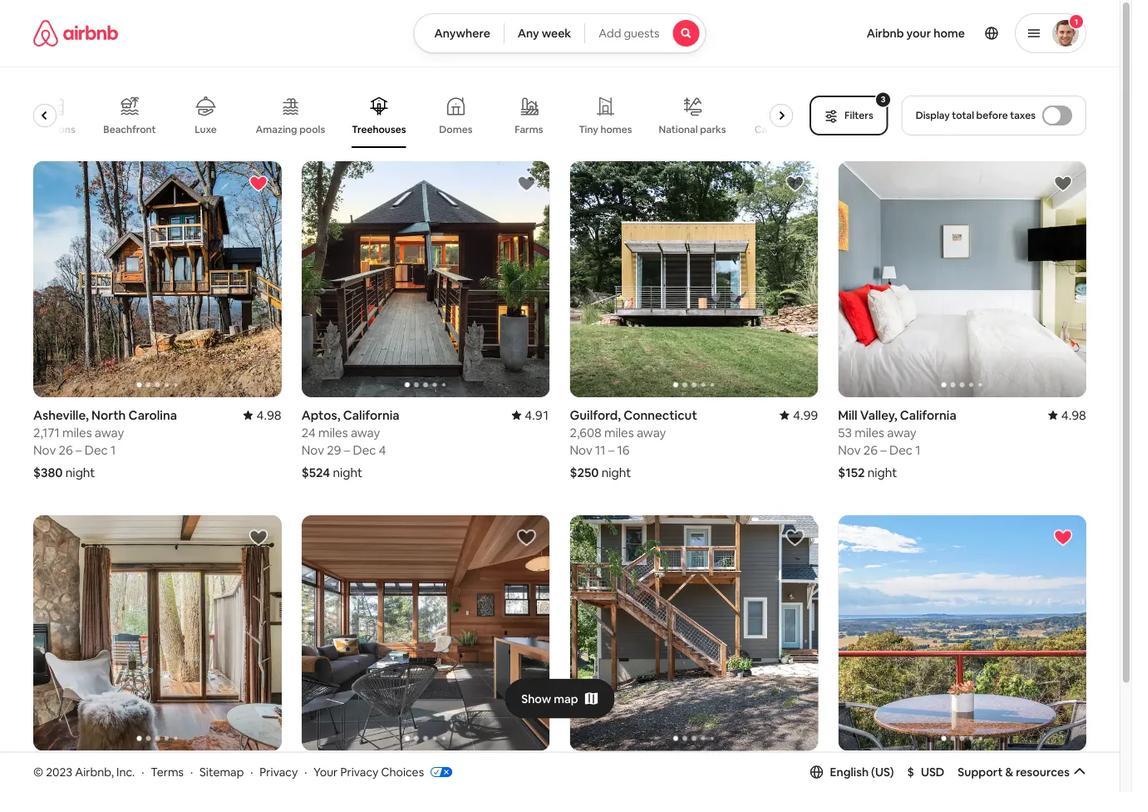 Task type: describe. For each thing, give the bounding box(es) containing it.
2,171
[[33, 424, 60, 441]]

anywhere
[[435, 26, 491, 41]]

4.97
[[793, 761, 819, 777]]

support
[[958, 765, 1003, 780]]

1 inside dropdown button
[[1075, 16, 1079, 27]]

dec for 53 miles away
[[890, 442, 913, 458]]

4.98 for california
[[1062, 407, 1087, 423]]

airbnb your home link
[[857, 16, 976, 51]]

filters button
[[810, 96, 889, 136]]

any week
[[518, 26, 572, 41]]

guests
[[624, 26, 660, 41]]

1 privacy from the left
[[260, 765, 298, 780]]

north for boone,
[[77, 761, 111, 777]]

english (us) button
[[811, 765, 895, 780]]

asheville,
[[33, 407, 89, 423]]

dec inside aptos, california 24 miles away nov 29 – dec 4 $524 night
[[353, 442, 376, 458]]

add to wishlist: nehalem, oregon image
[[517, 528, 537, 548]]

terms link
[[151, 765, 184, 780]]

show map
[[522, 692, 579, 707]]

profile element
[[727, 0, 1087, 67]]

carolina for asheville, north carolina 2,171 miles away nov 26 – dec 1 $380 night
[[129, 407, 177, 423]]

away inside guilford, connecticut 2,608 miles away nov 11 – 16 $250 night
[[637, 424, 667, 441]]

coorabell, australia
[[839, 761, 954, 777]]

1 button
[[1016, 13, 1087, 53]]

group for coorabell, australia
[[839, 516, 1087, 752]]

coorabell,
[[839, 761, 899, 777]]

dec for 2,171 miles away
[[85, 442, 108, 458]]

carolina for boone, north carolina
[[114, 761, 162, 777]]

group for asheville, north carolina
[[33, 161, 282, 397]]

show
[[522, 692, 552, 707]]

away inside mill valley, california 53 miles away nov 26 – dec 1 $152 night
[[888, 424, 917, 441]]

airbnb,
[[75, 765, 114, 780]]

homes
[[601, 123, 633, 136]]

nov inside guilford, connecticut 2,608 miles away nov 11 – 16 $250 night
[[570, 442, 593, 458]]

english
[[831, 765, 869, 780]]

© 2023 airbnb, inc. ·
[[33, 765, 144, 780]]

farms
[[516, 123, 544, 136]]

4.97 out of 5 average rating image
[[780, 761, 819, 777]]

mansions
[[32, 123, 76, 136]]

4.98 for carolina
[[257, 407, 282, 423]]

beachfront
[[104, 123, 156, 136]]

support & resources
[[958, 765, 1070, 780]]

boone, north carolina
[[33, 761, 162, 777]]

4.91
[[525, 407, 550, 423]]

total
[[953, 109, 975, 122]]

add guests
[[599, 26, 660, 41]]

before
[[977, 109, 1009, 122]]

$250
[[570, 464, 599, 481]]

resources
[[1017, 765, 1070, 780]]

4.98 out of 5 average rating image for carolina
[[243, 407, 282, 423]]

your
[[314, 765, 338, 780]]

national parks
[[660, 123, 727, 136]]

miles inside asheville, north carolina 2,171 miles away nov 26 – dec 1 $380 night
[[62, 424, 92, 441]]

amazing
[[256, 123, 298, 136]]

pools
[[300, 123, 326, 136]]

airbnb
[[867, 26, 905, 41]]

connecticut
[[624, 407, 698, 423]]

night inside guilford, connecticut 2,608 miles away nov 11 – 16 $250 night
[[602, 464, 632, 481]]

home
[[934, 26, 966, 41]]

show map button
[[505, 679, 615, 719]]

(us)
[[872, 765, 895, 780]]

national
[[660, 123, 699, 136]]

$524
[[302, 464, 330, 481]]

1 for mill valley, california
[[916, 442, 921, 458]]

airbnb your home
[[867, 26, 966, 41]]

boone,
[[33, 761, 74, 777]]

2023
[[46, 765, 73, 780]]

tiny
[[580, 123, 599, 136]]

2 privacy from the left
[[341, 765, 379, 780]]

4.86 out of 5 average rating image
[[243, 761, 282, 777]]

4.98 out of 5 average rating image for california
[[1049, 407, 1087, 423]]

add to wishlist: asheville, north carolina image
[[785, 528, 805, 548]]

4.96
[[1062, 761, 1087, 777]]

1 · from the left
[[142, 765, 144, 780]]

choices
[[381, 765, 424, 780]]

guilford,
[[570, 407, 621, 423]]

display
[[916, 109, 950, 122]]

none search field containing anywhere
[[414, 13, 707, 53]]

terms
[[151, 765, 184, 780]]

sitemap link
[[200, 765, 244, 780]]

group for mill valley, california
[[839, 161, 1087, 397]]

miles inside aptos, california 24 miles away nov 29 – dec 4 $524 night
[[319, 424, 348, 441]]

parks
[[701, 123, 727, 136]]

valley,
[[861, 407, 898, 423]]

53
[[839, 424, 853, 441]]

2,608
[[570, 424, 602, 441]]

4
[[379, 442, 386, 458]]

group for aptos, california
[[302, 161, 550, 397]]

group containing national parks
[[31, 83, 800, 148]]

domes
[[440, 123, 473, 136]]

your
[[907, 26, 932, 41]]



Task type: vqa. For each thing, say whether or not it's contained in the screenshot.


Task type: locate. For each thing, give the bounding box(es) containing it.
away inside aptos, california 24 miles away nov 29 – dec 4 $524 night
[[351, 424, 380, 441]]

2 night from the left
[[333, 464, 363, 481]]

4.99 out of 5 average rating image
[[780, 407, 819, 423]]

miles down valley,
[[855, 424, 885, 441]]

2 horizontal spatial 1
[[1075, 16, 1079, 27]]

0 vertical spatial carolina
[[129, 407, 177, 423]]

3 · from the left
[[251, 765, 253, 780]]

week
[[542, 26, 572, 41]]

add to wishlist: boone, north carolina image
[[248, 528, 268, 548]]

california inside mill valley, california 53 miles away nov 26 – dec 1 $152 night
[[901, 407, 957, 423]]

2 · from the left
[[190, 765, 193, 780]]

3 nov from the left
[[570, 442, 593, 458]]

california
[[343, 407, 400, 423], [901, 407, 957, 423]]

4 miles from the left
[[855, 424, 885, 441]]

1 4.98 out of 5 average rating image from the left
[[243, 407, 282, 423]]

0 horizontal spatial 4.98 out of 5 average rating image
[[243, 407, 282, 423]]

miles inside guilford, connecticut 2,608 miles away nov 11 – 16 $250 night
[[605, 424, 634, 441]]

2 miles from the left
[[319, 424, 348, 441]]

–
[[76, 442, 82, 458], [344, 442, 350, 458], [609, 442, 615, 458], [881, 442, 887, 458]]

1 nov from the left
[[33, 442, 56, 458]]

16
[[618, 442, 630, 458]]

1 horizontal spatial 26
[[864, 442, 878, 458]]

group
[[31, 83, 800, 148], [33, 161, 282, 397], [302, 161, 550, 397], [570, 161, 819, 397], [839, 161, 1087, 397], [33, 516, 282, 752], [302, 516, 550, 752], [570, 516, 819, 752], [839, 516, 1087, 752]]

tiny homes
[[580, 123, 633, 136]]

amazing pools
[[256, 123, 326, 136]]

1 for asheville, north carolina
[[111, 442, 116, 458]]

4.98 out of 5 average rating image
[[243, 407, 282, 423], [1049, 407, 1087, 423]]

night inside mill valley, california 53 miles away nov 26 – dec 1 $152 night
[[868, 464, 898, 481]]

map
[[554, 692, 579, 707]]

4 night from the left
[[868, 464, 898, 481]]

1 vertical spatial carolina
[[114, 761, 162, 777]]

0 horizontal spatial privacy
[[260, 765, 298, 780]]

asheville, north carolina 2,171 miles away nov 26 – dec 1 $380 night
[[33, 407, 177, 481]]

support & resources button
[[958, 765, 1087, 780]]

2 california from the left
[[901, 407, 957, 423]]

1 horizontal spatial 4.98
[[1062, 407, 1087, 423]]

privacy
[[260, 765, 298, 780], [341, 765, 379, 780]]

· left 4.86
[[251, 765, 253, 780]]

terms · sitemap · privacy
[[151, 765, 298, 780]]

miles up "29"
[[319, 424, 348, 441]]

miles
[[62, 424, 92, 441], [319, 424, 348, 441], [605, 424, 634, 441], [855, 424, 885, 441]]

away right the 2,171 at the left
[[95, 424, 124, 441]]

2 away from the left
[[351, 424, 380, 441]]

1 26 from the left
[[59, 442, 73, 458]]

1 away from the left
[[95, 424, 124, 441]]

0 horizontal spatial dec
[[85, 442, 108, 458]]

26 for $380
[[59, 442, 73, 458]]

1 california from the left
[[343, 407, 400, 423]]

26 inside mill valley, california 53 miles away nov 26 – dec 1 $152 night
[[864, 442, 878, 458]]

nov down 2,608
[[570, 442, 593, 458]]

add to wishlist: mill valley, california image
[[1054, 174, 1074, 194]]

remove from wishlist: coorabell, australia image
[[1054, 528, 1074, 548]]

26 inside asheville, north carolina 2,171 miles away nov 26 – dec 1 $380 night
[[59, 442, 73, 458]]

1 inside asheville, north carolina 2,171 miles away nov 26 – dec 1 $380 night
[[111, 442, 116, 458]]

nov down 24
[[302, 442, 324, 458]]

north for asheville,
[[92, 407, 126, 423]]

2 4.98 out of 5 average rating image from the left
[[1049, 407, 1087, 423]]

3 miles from the left
[[605, 424, 634, 441]]

0 horizontal spatial california
[[343, 407, 400, 423]]

nov down 53
[[839, 442, 861, 458]]

night inside aptos, california 24 miles away nov 29 – dec 4 $524 night
[[333, 464, 363, 481]]

29
[[327, 442, 341, 458]]

away up 4
[[351, 424, 380, 441]]

4.99
[[793, 407, 819, 423]]

– inside aptos, california 24 miles away nov 29 – dec 4 $524 night
[[344, 442, 350, 458]]

4.86
[[257, 761, 282, 777]]

miles up 16
[[605, 424, 634, 441]]

remove from wishlist: asheville, north carolina image
[[248, 174, 268, 194]]

1 inside mill valley, california 53 miles away nov 26 – dec 1 $152 night
[[916, 442, 921, 458]]

©
[[33, 765, 43, 780]]

away down valley,
[[888, 424, 917, 441]]

0 horizontal spatial 1
[[111, 442, 116, 458]]

miles inside mill valley, california 53 miles away nov 26 – dec 1 $152 night
[[855, 424, 885, 441]]

away inside asheville, north carolina 2,171 miles away nov 26 – dec 1 $380 night
[[95, 424, 124, 441]]

2 nov from the left
[[302, 442, 324, 458]]

4 nov from the left
[[839, 442, 861, 458]]

$152
[[839, 464, 865, 481]]

australia
[[902, 761, 954, 777]]

mill valley, california 53 miles away nov 26 – dec 1 $152 night
[[839, 407, 957, 481]]

guilford, connecticut 2,608 miles away nov 11 – 16 $250 night
[[570, 407, 698, 481]]

dec inside asheville, north carolina 2,171 miles away nov 26 – dec 1 $380 night
[[85, 442, 108, 458]]

add
[[599, 26, 622, 41]]

1 dec from the left
[[85, 442, 108, 458]]

away
[[95, 424, 124, 441], [351, 424, 380, 441], [637, 424, 667, 441], [888, 424, 917, 441]]

north
[[92, 407, 126, 423], [77, 761, 111, 777]]

1 miles from the left
[[62, 424, 92, 441]]

nov down the 2,171 at the left
[[33, 442, 56, 458]]

group for boone, north carolina
[[33, 516, 282, 752]]

· right the inc.
[[142, 765, 144, 780]]

1 horizontal spatial 1
[[916, 442, 921, 458]]

26
[[59, 442, 73, 458], [864, 442, 878, 458]]

1 – from the left
[[76, 442, 82, 458]]

night down "29"
[[333, 464, 363, 481]]

0 vertical spatial north
[[92, 407, 126, 423]]

california inside aptos, california 24 miles away nov 29 – dec 4 $524 night
[[343, 407, 400, 423]]

2 4.98 from the left
[[1062, 407, 1087, 423]]

north left the inc.
[[77, 761, 111, 777]]

add to wishlist: guilford, connecticut image
[[785, 174, 805, 194]]

26 up the $152
[[864, 442, 878, 458]]

add to wishlist: aptos, california image
[[517, 174, 537, 194]]

dec
[[85, 442, 108, 458], [353, 442, 376, 458], [890, 442, 913, 458]]

2 26 from the left
[[864, 442, 878, 458]]

4.96 out of 5 average rating image
[[1049, 761, 1087, 777]]

1 vertical spatial north
[[77, 761, 111, 777]]

sitemap
[[200, 765, 244, 780]]

miles down asheville,
[[62, 424, 92, 441]]

1 night from the left
[[65, 464, 95, 481]]

night down 16
[[602, 464, 632, 481]]

3 night from the left
[[602, 464, 632, 481]]

nov inside aptos, california 24 miles away nov 29 – dec 4 $524 night
[[302, 442, 324, 458]]

1 4.98 from the left
[[257, 407, 282, 423]]

california right valley,
[[901, 407, 957, 423]]

night
[[65, 464, 95, 481], [333, 464, 363, 481], [602, 464, 632, 481], [868, 464, 898, 481]]

dec down asheville,
[[85, 442, 108, 458]]

aptos,
[[302, 407, 341, 423]]

2 – from the left
[[344, 442, 350, 458]]

any week button
[[504, 13, 586, 53]]

4.98
[[257, 407, 282, 423], [1062, 407, 1087, 423]]

taxes
[[1011, 109, 1036, 122]]

0 horizontal spatial 26
[[59, 442, 73, 458]]

3 away from the left
[[637, 424, 667, 441]]

nov inside mill valley, california 53 miles away nov 26 – dec 1 $152 night
[[839, 442, 861, 458]]

$ usd
[[908, 765, 945, 780]]

– inside guilford, connecticut 2,608 miles away nov 11 – 16 $250 night
[[609, 442, 615, 458]]

nehalem,
[[302, 761, 357, 777]]

north inside asheville, north carolina 2,171 miles away nov 26 – dec 1 $380 night
[[92, 407, 126, 423]]

dec inside mill valley, california 53 miles away nov 26 – dec 1 $152 night
[[890, 442, 913, 458]]

– down asheville,
[[76, 442, 82, 458]]

·
[[142, 765, 144, 780], [190, 765, 193, 780], [251, 765, 253, 780], [305, 765, 307, 780]]

display total before taxes button
[[902, 96, 1087, 136]]

– inside mill valley, california 53 miles away nov 26 – dec 1 $152 night
[[881, 442, 887, 458]]

mill
[[839, 407, 858, 423]]

$
[[908, 765, 915, 780]]

· left your
[[305, 765, 307, 780]]

1 horizontal spatial 4.98 out of 5 average rating image
[[1049, 407, 1087, 423]]

aptos, california 24 miles away nov 29 – dec 4 $524 night
[[302, 407, 400, 481]]

night right $380
[[65, 464, 95, 481]]

11
[[596, 442, 606, 458]]

dec left 4
[[353, 442, 376, 458]]

anywhere button
[[414, 13, 505, 53]]

group for guilford, connecticut
[[570, 161, 819, 397]]

away down connecticut
[[637, 424, 667, 441]]

– right "29"
[[344, 442, 350, 458]]

nehalem, oregon
[[302, 761, 405, 777]]

24
[[302, 424, 316, 441]]

2 horizontal spatial dec
[[890, 442, 913, 458]]

26 down the 2,171 at the left
[[59, 442, 73, 458]]

1 horizontal spatial dec
[[353, 442, 376, 458]]

carolina
[[129, 407, 177, 423], [114, 761, 162, 777]]

english (us)
[[831, 765, 895, 780]]

&
[[1006, 765, 1014, 780]]

night inside asheville, north carolina 2,171 miles away nov 26 – dec 1 $380 night
[[65, 464, 95, 481]]

display total before taxes
[[916, 109, 1036, 122]]

4 · from the left
[[305, 765, 307, 780]]

1 horizontal spatial california
[[901, 407, 957, 423]]

california up 4
[[343, 407, 400, 423]]

your privacy choices
[[314, 765, 424, 780]]

– inside asheville, north carolina 2,171 miles away nov 26 – dec 1 $380 night
[[76, 442, 82, 458]]

4 away from the left
[[888, 424, 917, 441]]

1 horizontal spatial privacy
[[341, 765, 379, 780]]

usd
[[922, 765, 945, 780]]

luxe
[[195, 123, 217, 136]]

26 for $152
[[864, 442, 878, 458]]

– down valley,
[[881, 442, 887, 458]]

3 – from the left
[[609, 442, 615, 458]]

inc.
[[116, 765, 135, 780]]

privacy link
[[260, 765, 298, 780]]

your privacy choices link
[[314, 765, 453, 781]]

4.91 out of 5 average rating image
[[512, 407, 550, 423]]

2 dec from the left
[[353, 442, 376, 458]]

dec down valley,
[[890, 442, 913, 458]]

treehouses
[[352, 123, 407, 136]]

3 dec from the left
[[890, 442, 913, 458]]

group for nehalem, oregon
[[302, 516, 550, 752]]

north right asheville,
[[92, 407, 126, 423]]

4 – from the left
[[881, 442, 887, 458]]

– right 11
[[609, 442, 615, 458]]

add guests button
[[585, 13, 707, 53]]

night right the $152
[[868, 464, 898, 481]]

carolina inside asheville, north carolina 2,171 miles away nov 26 – dec 1 $380 night
[[129, 407, 177, 423]]

0 horizontal spatial 4.98
[[257, 407, 282, 423]]

any
[[518, 26, 540, 41]]

oregon
[[360, 761, 405, 777]]

filters
[[845, 109, 874, 122]]

nov
[[33, 442, 56, 458], [302, 442, 324, 458], [570, 442, 593, 458], [839, 442, 861, 458]]

nov inside asheville, north carolina 2,171 miles away nov 26 – dec 1 $380 night
[[33, 442, 56, 458]]

None search field
[[414, 13, 707, 53]]

· right terms
[[190, 765, 193, 780]]



